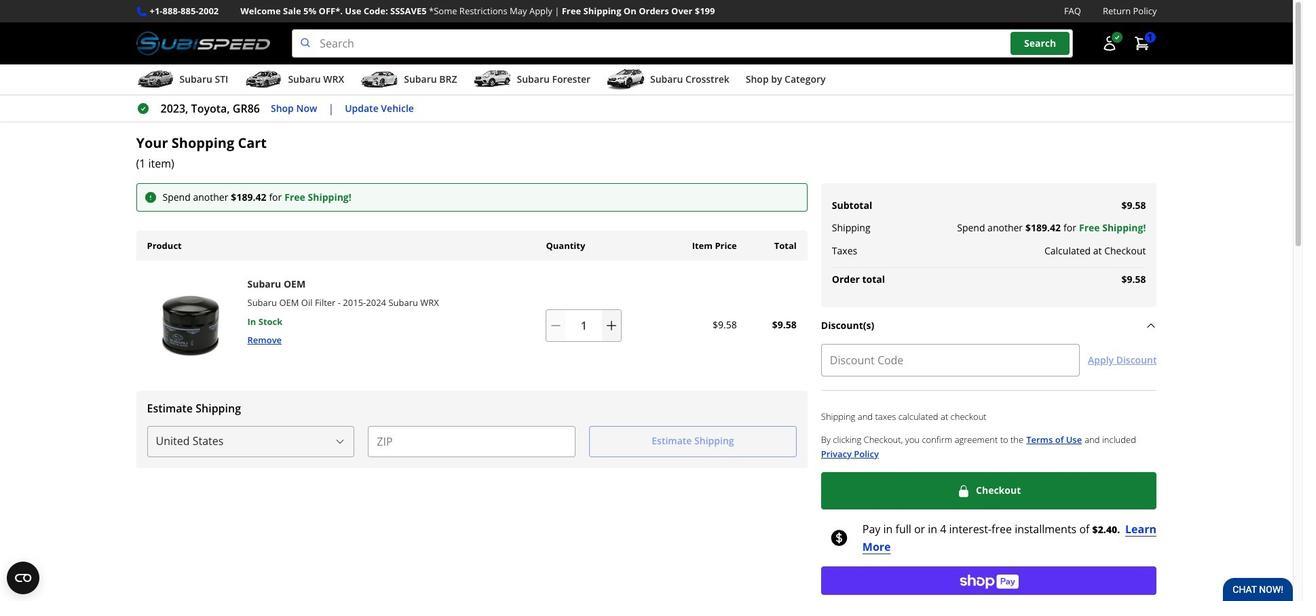 Task type: describe. For each thing, give the bounding box(es) containing it.
open widget image
[[7, 562, 39, 595]]

a subaru crosstrek thumbnail image image
[[607, 69, 645, 90]]

buy with shop pay image
[[959, 573, 1019, 589]]

decrement image
[[549, 319, 563, 332]]

search input field
[[292, 29, 1073, 58]]

a subaru sti thumbnail image image
[[136, 69, 174, 90]]



Task type: locate. For each thing, give the bounding box(es) containing it.
None number field
[[546, 309, 622, 342]]

sub15208aa170 oem subaru oil filter - 2015-2020 wrx, image
[[142, 277, 239, 374]]

Country Select button
[[147, 426, 355, 457]]

subispeed logo image
[[136, 29, 270, 58]]

country select image
[[335, 436, 346, 447]]

a subaru brz thumbnail image image
[[361, 69, 399, 90]]

button image
[[1101, 35, 1118, 52]]

a subaru wrx thumbnail image image
[[245, 69, 283, 90]]

a subaru forester thumbnail image image
[[473, 69, 511, 90]]

Discount Code field
[[821, 344, 1080, 377]]

Zip text field
[[368, 426, 576, 457]]

increment image
[[605, 319, 619, 332]]



Task type: vqa. For each thing, say whether or not it's contained in the screenshot.
Open Widget image
yes



